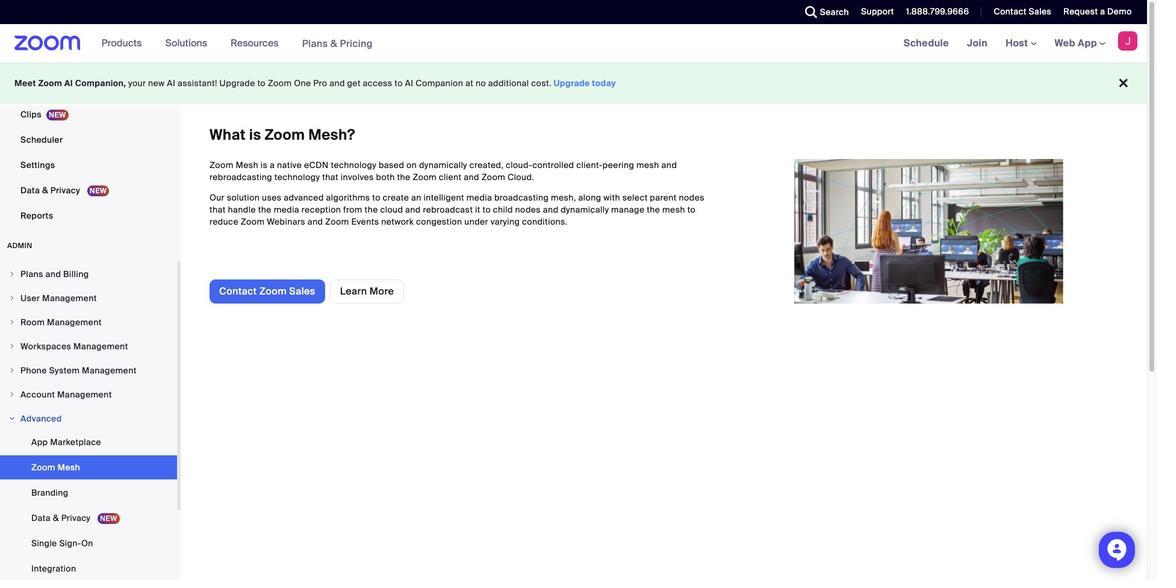 Task type: vqa. For each thing, say whether or not it's contained in the screenshot.
right that
yes



Task type: locate. For each thing, give the bounding box(es) containing it.
1 vertical spatial contact
[[219, 285, 257, 298]]

0 horizontal spatial nodes
[[516, 204, 541, 215]]

contact for contact zoom sales
[[219, 285, 257, 298]]

data & privacy inside advanced menu
[[31, 513, 93, 524]]

the down parent
[[647, 204, 661, 215]]

mesh for zoom mesh
[[57, 462, 80, 473]]

management for user management
[[42, 293, 97, 304]]

mesh
[[236, 160, 259, 171], [57, 462, 80, 473]]

0 horizontal spatial a
[[270, 160, 275, 171]]

0 vertical spatial data & privacy
[[20, 185, 82, 196]]

0 vertical spatial &
[[331, 37, 338, 50]]

web app
[[1055, 37, 1098, 49]]

1 horizontal spatial dynamically
[[561, 204, 609, 215]]

a
[[1101, 6, 1106, 17], [270, 160, 275, 171]]

more
[[370, 285, 394, 298]]

mesh inside our solution uses advanced algorithms to create an intelligent media broadcasting mesh, along with select parent nodes that handle the media reception from the cloud and rebroadcast it to child nodes and dynamically manage the mesh to reduce zoom webinars and zoom events network congestion under varying conditions.
[[663, 204, 686, 215]]

0 vertical spatial privacy
[[50, 185, 80, 196]]

schedule link
[[895, 24, 959, 63]]

management inside menu item
[[74, 341, 128, 352]]

1 vertical spatial mesh
[[663, 204, 686, 215]]

1 right image from the top
[[8, 343, 16, 350]]

right image for account management
[[8, 391, 16, 398]]

and down reception
[[308, 216, 323, 227]]

your
[[128, 78, 146, 89]]

admin menu menu
[[0, 263, 177, 580]]

0 vertical spatial sales
[[1029, 6, 1052, 17]]

plans
[[302, 37, 328, 50], [20, 269, 43, 280]]

to
[[258, 78, 266, 89], [395, 78, 403, 89], [373, 192, 381, 203], [483, 204, 491, 215], [688, 204, 696, 215]]

sales left learn
[[289, 285, 316, 298]]

a left demo
[[1101, 6, 1106, 17]]

account management menu item
[[0, 383, 177, 406]]

2 horizontal spatial &
[[331, 37, 338, 50]]

that down ecdn
[[322, 172, 339, 183]]

technology down native
[[275, 172, 320, 183]]

0 horizontal spatial ai
[[64, 78, 73, 89]]

1 horizontal spatial plans
[[302, 37, 328, 50]]

client-
[[577, 160, 603, 171]]

0 horizontal spatial dynamically
[[419, 160, 468, 171]]

at
[[466, 78, 474, 89]]

0 vertical spatial that
[[322, 172, 339, 183]]

privacy
[[50, 185, 80, 196], [61, 513, 91, 524]]

no
[[476, 78, 486, 89]]

media up webinars
[[274, 204, 300, 215]]

management down room management menu item
[[74, 341, 128, 352]]

single sign-on
[[31, 538, 93, 549]]

1 horizontal spatial nodes
[[679, 192, 705, 203]]

privacy up reports link
[[50, 185, 80, 196]]

and down created,
[[464, 172, 480, 183]]

learn
[[340, 285, 367, 298]]

1 horizontal spatial technology
[[331, 160, 377, 171]]

ai right new
[[167, 78, 175, 89]]

and inside menu item
[[45, 269, 61, 280]]

& left pricing
[[331, 37, 338, 50]]

1 vertical spatial media
[[274, 204, 300, 215]]

clips
[[20, 109, 42, 120]]

demo
[[1108, 6, 1133, 17]]

right image left account
[[8, 391, 16, 398]]

web app button
[[1055, 37, 1106, 49]]

right image inside user management menu item
[[8, 295, 16, 302]]

data & privacy link up single sign-on link
[[0, 506, 177, 530]]

and left get
[[330, 78, 345, 89]]

mesh up rebroadcasting
[[236, 160, 259, 171]]

privacy up sign-
[[61, 513, 91, 524]]

the up events
[[365, 204, 378, 215]]

2 ai from the left
[[167, 78, 175, 89]]

user
[[20, 293, 40, 304]]

0 vertical spatial media
[[467, 192, 492, 203]]

2 data & privacy link from the top
[[0, 506, 177, 530]]

management up account management menu item
[[82, 365, 137, 376]]

management for room management
[[47, 317, 102, 328]]

zoom
[[38, 78, 62, 89], [268, 78, 292, 89], [265, 125, 305, 144], [210, 160, 234, 171], [413, 172, 437, 183], [482, 172, 506, 183], [241, 216, 265, 227], [325, 216, 349, 227], [259, 285, 287, 298], [31, 462, 55, 473]]

zoom logo image
[[14, 36, 81, 51]]

banner
[[0, 24, 1148, 63]]

the down uses
[[258, 204, 272, 215]]

0 horizontal spatial that
[[210, 204, 226, 215]]

based
[[379, 160, 404, 171]]

&
[[331, 37, 338, 50], [42, 185, 48, 196], [53, 513, 59, 524]]

1 horizontal spatial mesh
[[236, 160, 259, 171]]

an
[[412, 192, 422, 203]]

1 vertical spatial right image
[[8, 367, 16, 374]]

0 vertical spatial technology
[[331, 160, 377, 171]]

conditions.
[[522, 216, 568, 227]]

1 vertical spatial dynamically
[[561, 204, 609, 215]]

right image left workspaces
[[8, 343, 16, 350]]

solutions
[[165, 37, 207, 49]]

room management
[[20, 317, 102, 328]]

data
[[20, 185, 40, 196], [31, 513, 51, 524]]

that down our
[[210, 204, 226, 215]]

data & privacy for branding
[[31, 513, 93, 524]]

data & privacy link
[[0, 178, 177, 202], [0, 506, 177, 530]]

rebroadcasting
[[210, 172, 272, 183]]

1 horizontal spatial upgrade
[[554, 78, 590, 89]]

right image left advanced
[[8, 415, 16, 422]]

right image left room
[[8, 319, 16, 326]]

0 horizontal spatial contact
[[219, 285, 257, 298]]

plans up user
[[20, 269, 43, 280]]

0 vertical spatial mesh
[[236, 160, 259, 171]]

management down billing
[[42, 293, 97, 304]]

mesh down parent
[[663, 204, 686, 215]]

1 vertical spatial &
[[42, 185, 48, 196]]

right image inside advanced menu item
[[8, 415, 16, 422]]

0 vertical spatial a
[[1101, 6, 1106, 17]]

1 vertical spatial a
[[270, 160, 275, 171]]

right image inside room management menu item
[[8, 319, 16, 326]]

app right web
[[1079, 37, 1098, 49]]

& down settings
[[42, 185, 48, 196]]

handle
[[228, 204, 256, 215]]

0 vertical spatial dynamically
[[419, 160, 468, 171]]

privacy inside personal menu menu
[[50, 185, 80, 196]]

data up single
[[31, 513, 51, 524]]

right image
[[8, 343, 16, 350], [8, 367, 16, 374], [8, 391, 16, 398]]

a left native
[[270, 160, 275, 171]]

and up parent
[[662, 160, 677, 171]]

app marketplace
[[31, 437, 101, 448]]

dynamically inside zoom mesh is a native ecdn technology based on dynamically created, cloud-controlled client-peering mesh and rebroadcasting technology that involves both the zoom client and zoom cloud.
[[419, 160, 468, 171]]

1 horizontal spatial app
[[1079, 37, 1098, 49]]

technology up involves
[[331, 160, 377, 171]]

management
[[42, 293, 97, 304], [47, 317, 102, 328], [74, 341, 128, 352], [82, 365, 137, 376], [57, 389, 112, 400]]

data & privacy up single sign-on
[[31, 513, 93, 524]]

peering
[[603, 160, 635, 171]]

is right what
[[249, 125, 261, 144]]

privacy for branding
[[61, 513, 91, 524]]

profile picture image
[[1119, 31, 1138, 51]]

branding link
[[0, 481, 177, 505]]

uses
[[262, 192, 282, 203]]

0 vertical spatial nodes
[[679, 192, 705, 203]]

1 vertical spatial data
[[31, 513, 51, 524]]

plans inside menu item
[[20, 269, 43, 280]]

0 vertical spatial mesh
[[637, 160, 660, 171]]

dynamically
[[419, 160, 468, 171], [561, 204, 609, 215]]

0 horizontal spatial technology
[[275, 172, 320, 183]]

0 horizontal spatial plans
[[20, 269, 43, 280]]

right image
[[8, 271, 16, 278], [8, 295, 16, 302], [8, 319, 16, 326], [8, 415, 16, 422]]

3 right image from the top
[[8, 319, 16, 326]]

pro
[[314, 78, 327, 89]]

dynamically down "along"
[[561, 204, 609, 215]]

1 right image from the top
[[8, 271, 16, 278]]

1 upgrade from the left
[[220, 78, 255, 89]]

2 upgrade from the left
[[554, 78, 590, 89]]

right image inside the plans and billing menu item
[[8, 271, 16, 278]]

support link
[[853, 0, 898, 24], [862, 6, 895, 17]]

request
[[1064, 6, 1099, 17]]

technology
[[331, 160, 377, 171], [275, 172, 320, 183]]

0 horizontal spatial media
[[274, 204, 300, 215]]

ai
[[64, 78, 73, 89], [167, 78, 175, 89], [405, 78, 414, 89]]

data up reports on the left top of page
[[20, 185, 40, 196]]

pricing
[[340, 37, 373, 50]]

0 horizontal spatial &
[[42, 185, 48, 196]]

workspaces management
[[20, 341, 128, 352]]

the down 'on'
[[397, 172, 411, 183]]

& inside advanced menu
[[53, 513, 59, 524]]

plans up meet zoom ai companion, your new ai assistant! upgrade to zoom one pro and get access to ai companion at no additional cost. upgrade today
[[302, 37, 328, 50]]

that inside our solution uses advanced algorithms to create an intelligent media broadcasting mesh, along with select parent nodes that handle the media reception from the cloud and rebroadcast it to child nodes and dynamically manage the mesh to reduce zoom webinars and zoom events network congestion under varying conditions.
[[210, 204, 226, 215]]

mesh inside 'link'
[[57, 462, 80, 473]]

data & privacy link for single sign-on
[[0, 506, 177, 530]]

and inside meet zoom ai companion, footer
[[330, 78, 345, 89]]

nodes
[[679, 192, 705, 203], [516, 204, 541, 215]]

1 horizontal spatial mesh
[[663, 204, 686, 215]]

nodes right parent
[[679, 192, 705, 203]]

right image left phone
[[8, 367, 16, 374]]

0 vertical spatial data
[[20, 185, 40, 196]]

1 horizontal spatial &
[[53, 513, 59, 524]]

right image left user
[[8, 295, 16, 302]]

0 horizontal spatial sales
[[289, 285, 316, 298]]

single sign-on link
[[0, 531, 177, 556]]

data inside personal menu menu
[[20, 185, 40, 196]]

1 vertical spatial nodes
[[516, 204, 541, 215]]

1 vertical spatial that
[[210, 204, 226, 215]]

meet zoom ai companion, footer
[[0, 63, 1148, 104]]

the inside zoom mesh is a native ecdn technology based on dynamically created, cloud-controlled client-peering mesh and rebroadcasting technology that involves both the zoom client and zoom cloud.
[[397, 172, 411, 183]]

1 horizontal spatial media
[[467, 192, 492, 203]]

dynamically up client
[[419, 160, 468, 171]]

ai left companion,
[[64, 78, 73, 89]]

2 vertical spatial right image
[[8, 391, 16, 398]]

& down branding
[[53, 513, 59, 524]]

upgrade down product information navigation
[[220, 78, 255, 89]]

data & privacy link up reports link
[[0, 178, 177, 202]]

2 horizontal spatial ai
[[405, 78, 414, 89]]

& for app marketplace
[[53, 513, 59, 524]]

mesh down app marketplace
[[57, 462, 80, 473]]

plans & pricing link
[[302, 37, 373, 50], [302, 37, 373, 50]]

4 right image from the top
[[8, 415, 16, 422]]

1 horizontal spatial contact
[[995, 6, 1027, 17]]

0 horizontal spatial upgrade
[[220, 78, 255, 89]]

data & privacy inside personal menu menu
[[20, 185, 82, 196]]

0 vertical spatial app
[[1079, 37, 1098, 49]]

1 data & privacy link from the top
[[0, 178, 177, 202]]

0 vertical spatial plans
[[302, 37, 328, 50]]

personal menu menu
[[0, 0, 177, 229]]

0 vertical spatial right image
[[8, 343, 16, 350]]

advanced
[[284, 192, 324, 203]]

and
[[330, 78, 345, 89], [662, 160, 677, 171], [464, 172, 480, 183], [406, 204, 421, 215], [543, 204, 559, 215], [308, 216, 323, 227], [45, 269, 61, 280]]

0 horizontal spatial app
[[31, 437, 48, 448]]

1 vertical spatial mesh
[[57, 462, 80, 473]]

scheduler link
[[0, 128, 177, 152]]

0 horizontal spatial mesh
[[637, 160, 660, 171]]

phone
[[20, 365, 47, 376]]

sales up host dropdown button
[[1029, 6, 1052, 17]]

2 right image from the top
[[8, 367, 16, 374]]

1 horizontal spatial sales
[[1029, 6, 1052, 17]]

is left native
[[261, 160, 268, 171]]

plans inside product information navigation
[[302, 37, 328, 50]]

parent
[[650, 192, 677, 203]]

and left billing
[[45, 269, 61, 280]]

3 right image from the top
[[8, 391, 16, 398]]

upgrade right cost.
[[554, 78, 590, 89]]

involves
[[341, 172, 374, 183]]

media
[[467, 192, 492, 203], [274, 204, 300, 215]]

plans for plans & pricing
[[302, 37, 328, 50]]

& inside personal menu menu
[[42, 185, 48, 196]]

access
[[363, 78, 393, 89]]

zoom mesh
[[31, 462, 80, 473]]

1 vertical spatial is
[[261, 160, 268, 171]]

zoom inside 'link'
[[31, 462, 55, 473]]

data for settings
[[20, 185, 40, 196]]

network
[[382, 216, 414, 227]]

resources button
[[231, 24, 284, 63]]

plans for plans and billing
[[20, 269, 43, 280]]

1 vertical spatial privacy
[[61, 513, 91, 524]]

1 horizontal spatial that
[[322, 172, 339, 183]]

management down phone system management menu item
[[57, 389, 112, 400]]

app inside advanced menu
[[31, 437, 48, 448]]

right image down admin on the left of page
[[8, 271, 16, 278]]

media up the it
[[467, 192, 492, 203]]

right image inside account management menu item
[[8, 391, 16, 398]]

under
[[465, 216, 489, 227]]

mesh inside zoom mesh is a native ecdn technology based on dynamically created, cloud-controlled client-peering mesh and rebroadcasting technology that involves both the zoom client and zoom cloud.
[[236, 160, 259, 171]]

1 vertical spatial data & privacy
[[31, 513, 93, 524]]

with
[[604, 192, 621, 203]]

request a demo
[[1064, 6, 1133, 17]]

sales
[[1029, 6, 1052, 17], [289, 285, 316, 298]]

privacy inside advanced menu
[[61, 513, 91, 524]]

data inside advanced menu
[[31, 513, 51, 524]]

ai left companion
[[405, 78, 414, 89]]

management up "workspaces management"
[[47, 317, 102, 328]]

2 vertical spatial &
[[53, 513, 59, 524]]

1 horizontal spatial ai
[[167, 78, 175, 89]]

app
[[1079, 37, 1098, 49], [31, 437, 48, 448]]

nodes down broadcasting
[[516, 204, 541, 215]]

3 ai from the left
[[405, 78, 414, 89]]

0 vertical spatial data & privacy link
[[0, 178, 177, 202]]

contact sales link
[[985, 0, 1055, 24], [995, 6, 1052, 17]]

2 right image from the top
[[8, 295, 16, 302]]

data & privacy down settings
[[20, 185, 82, 196]]

that
[[322, 172, 339, 183], [210, 204, 226, 215]]

1 vertical spatial data & privacy link
[[0, 506, 177, 530]]

1 vertical spatial app
[[31, 437, 48, 448]]

0 vertical spatial contact
[[995, 6, 1027, 17]]

right image inside workspaces management menu item
[[8, 343, 16, 350]]

0 horizontal spatial mesh
[[57, 462, 80, 473]]

right image inside phone system management menu item
[[8, 367, 16, 374]]

request a demo link
[[1055, 0, 1148, 24], [1064, 6, 1133, 17]]

mesh right peering at the top right of page
[[637, 160, 660, 171]]

app down advanced
[[31, 437, 48, 448]]

1 vertical spatial plans
[[20, 269, 43, 280]]



Task type: describe. For each thing, give the bounding box(es) containing it.
congestion
[[416, 216, 463, 227]]

admin
[[7, 241, 32, 251]]

join link
[[959, 24, 997, 63]]

reports
[[20, 210, 53, 221]]

advanced menu
[[0, 430, 177, 580]]

contact sales
[[995, 6, 1052, 17]]

banner containing products
[[0, 24, 1148, 63]]

our solution uses advanced algorithms to create an intelligent media broadcasting mesh, along with select parent nodes that handle the media reception from the cloud and rebroadcast it to child nodes and dynamically manage the mesh to reduce zoom webinars and zoom events network congestion under varying conditions.
[[210, 192, 705, 227]]

right image for phone system management
[[8, 367, 16, 374]]

dynamically inside our solution uses advanced algorithms to create an intelligent media broadcasting mesh, along with select parent nodes that handle the media reception from the cloud and rebroadcast it to child nodes and dynamically manage the mesh to reduce zoom webinars and zoom events network congestion under varying conditions.
[[561, 204, 609, 215]]

reduce
[[210, 216, 239, 227]]

is inside zoom mesh is a native ecdn technology based on dynamically created, cloud-controlled client-peering mesh and rebroadcasting technology that involves both the zoom client and zoom cloud.
[[261, 160, 268, 171]]

phone system management
[[20, 365, 137, 376]]

algorithms
[[326, 192, 370, 203]]

solutions button
[[165, 24, 213, 63]]

account management
[[20, 389, 112, 400]]

branding
[[31, 487, 68, 498]]

intelligent
[[424, 192, 465, 203]]

new
[[148, 78, 165, 89]]

0 vertical spatial is
[[249, 125, 261, 144]]

right image for room
[[8, 319, 16, 326]]

app marketplace link
[[0, 430, 177, 454]]

plans and billing menu item
[[0, 263, 177, 286]]

1 vertical spatial sales
[[289, 285, 316, 298]]

get
[[347, 78, 361, 89]]

1 vertical spatial technology
[[275, 172, 320, 183]]

learn more
[[340, 285, 394, 298]]

meet zoom ai companion, your new ai assistant! upgrade to zoom one pro and get access to ai companion at no additional cost. upgrade today
[[14, 78, 616, 89]]

scheduler
[[20, 134, 63, 145]]

cloud
[[381, 204, 403, 215]]

host
[[1006, 37, 1031, 49]]

app inside meetings navigation
[[1079, 37, 1098, 49]]

marketplace
[[50, 437, 101, 448]]

upgrade today link
[[554, 78, 616, 89]]

system
[[49, 365, 80, 376]]

search button
[[796, 0, 853, 24]]

search
[[821, 7, 850, 17]]

right image for user
[[8, 295, 16, 302]]

1 ai from the left
[[64, 78, 73, 89]]

data & privacy for settings
[[20, 185, 82, 196]]

support
[[862, 6, 895, 17]]

user management
[[20, 293, 97, 304]]

join
[[968, 37, 988, 49]]

& inside product information navigation
[[331, 37, 338, 50]]

privacy for settings
[[50, 185, 80, 196]]

management for workspaces management
[[74, 341, 128, 352]]

mesh,
[[551, 192, 577, 203]]

user management menu item
[[0, 287, 177, 310]]

companion,
[[75, 78, 126, 89]]

integration
[[31, 563, 76, 574]]

resources
[[231, 37, 279, 49]]

products
[[102, 37, 142, 49]]

events
[[352, 216, 379, 227]]

settings link
[[0, 153, 177, 177]]

and up conditions. at top
[[543, 204, 559, 215]]

what is zoom mesh?
[[210, 125, 355, 144]]

both
[[376, 172, 395, 183]]

assistant!
[[178, 78, 217, 89]]

on
[[81, 538, 93, 549]]

right image for workspaces management
[[8, 343, 16, 350]]

along
[[579, 192, 602, 203]]

advanced menu item
[[0, 407, 177, 430]]

account
[[20, 389, 55, 400]]

1 horizontal spatial a
[[1101, 6, 1106, 17]]

and down an
[[406, 204, 421, 215]]

cloud.
[[508, 172, 535, 183]]

workspaces management menu item
[[0, 335, 177, 358]]

side navigation navigation
[[0, 0, 181, 580]]

select
[[623, 192, 648, 203]]

clips link
[[0, 102, 177, 127]]

created,
[[470, 160, 504, 171]]

host button
[[1006, 37, 1037, 49]]

billing
[[63, 269, 89, 280]]

reception
[[302, 204, 341, 215]]

reports link
[[0, 204, 177, 228]]

room management menu item
[[0, 311, 177, 334]]

broadcasting
[[495, 192, 549, 203]]

product information navigation
[[93, 24, 382, 63]]

zoom mesh link
[[0, 456, 177, 480]]

cloud-
[[506, 160, 533, 171]]

room
[[20, 317, 45, 328]]

advanced
[[20, 413, 62, 424]]

right image for plans
[[8, 271, 16, 278]]

additional
[[489, 78, 529, 89]]

plans & pricing
[[302, 37, 373, 50]]

1.888.799.9666
[[907, 6, 970, 17]]

settings
[[20, 160, 55, 171]]

mesh inside zoom mesh is a native ecdn technology based on dynamically created, cloud-controlled client-peering mesh and rebroadcasting technology that involves both the zoom client and zoom cloud.
[[637, 160, 660, 171]]

management for account management
[[57, 389, 112, 400]]

mesh for zoom mesh is a native ecdn technology based on dynamically created, cloud-controlled client-peering mesh and rebroadcasting technology that involves both the zoom client and zoom cloud.
[[236, 160, 259, 171]]

ecdn
[[304, 160, 329, 171]]

data & privacy link for reports
[[0, 178, 177, 202]]

contact for contact sales
[[995, 6, 1027, 17]]

phone system management menu item
[[0, 359, 177, 382]]

contact zoom sales
[[219, 285, 316, 298]]

contact zoom sales link
[[210, 280, 325, 304]]

data for branding
[[31, 513, 51, 524]]

create
[[383, 192, 409, 203]]

plans and billing
[[20, 269, 89, 280]]

rebroadcast
[[423, 204, 473, 215]]

integration link
[[0, 557, 177, 580]]

today
[[593, 78, 616, 89]]

mesh?
[[309, 125, 355, 144]]

a inside zoom mesh is a native ecdn technology based on dynamically created, cloud-controlled client-peering mesh and rebroadcasting technology that involves both the zoom client and zoom cloud.
[[270, 160, 275, 171]]

meetings navigation
[[895, 24, 1148, 63]]

meet
[[14, 78, 36, 89]]

our
[[210, 192, 225, 203]]

solution
[[227, 192, 260, 203]]

workspaces
[[20, 341, 71, 352]]

that inside zoom mesh is a native ecdn technology based on dynamically created, cloud-controlled client-peering mesh and rebroadcasting technology that involves both the zoom client and zoom cloud.
[[322, 172, 339, 183]]

manage
[[612, 204, 645, 215]]

one
[[294, 78, 311, 89]]

child
[[493, 204, 513, 215]]

single
[[31, 538, 57, 549]]

products button
[[102, 24, 147, 63]]

sign-
[[59, 538, 81, 549]]

it
[[475, 204, 481, 215]]

& for clips
[[42, 185, 48, 196]]



